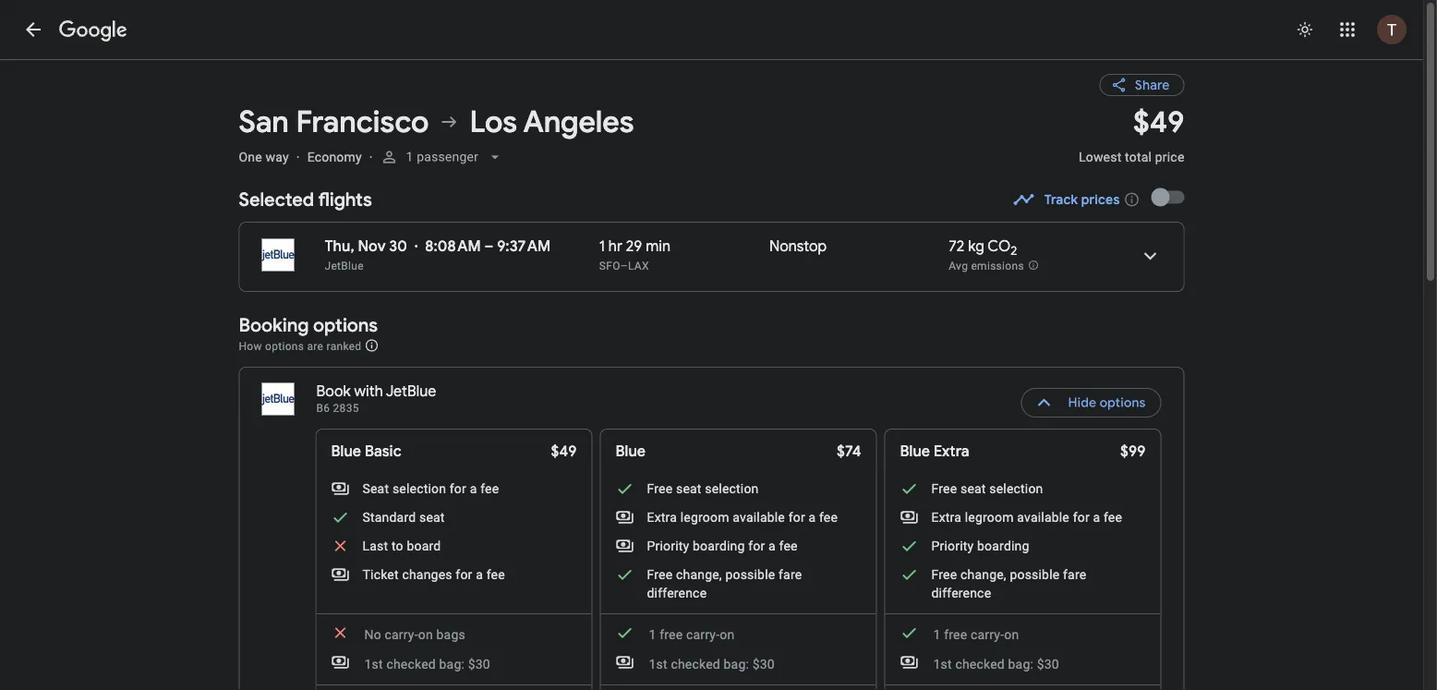 Task type: describe. For each thing, give the bounding box(es) containing it.
sfo
[[600, 260, 621, 273]]

1st checked bag: $30 for blue basic
[[365, 657, 491, 672]]

checked for blue
[[671, 657, 721, 672]]

departing flight on thursday, november 30. leaves san francisco international airport at 8:08 am on thursday, november 30 and arrives at los angeles international airport at 9:37 am on thursday, november 30. element
[[325, 237, 551, 256]]

29
[[626, 237, 643, 256]]

hr
[[609, 237, 623, 256]]

1 on from the left
[[418, 627, 433, 642]]

kg
[[969, 237, 985, 256]]

boarding for blue extra
[[978, 538, 1030, 554]]

last
[[363, 538, 388, 554]]

free change, possible fare difference for blue
[[647, 567, 802, 601]]

none text field containing $49
[[1079, 103, 1185, 181]]

blue basic
[[331, 442, 402, 461]]

no carry-on bags
[[365, 627, 466, 642]]

change, for blue extra
[[961, 567, 1007, 582]]

1 inside 1 hr 29 min sfo – lax
[[600, 237, 605, 256]]

booking
[[239, 313, 309, 337]]

available for $99
[[1018, 510, 1070, 525]]

1 free carry-on for blue extra
[[934, 627, 1020, 642]]

san francisco
[[239, 103, 429, 141]]

main content containing san francisco
[[239, 59, 1185, 690]]

avg
[[949, 259, 969, 272]]

extra for blue extra
[[932, 510, 962, 525]]

difference for blue
[[647, 585, 707, 601]]

share button
[[1100, 74, 1185, 96]]

free for blue extra
[[945, 627, 968, 642]]

co
[[988, 237, 1011, 256]]

possible for $99
[[1010, 567, 1060, 582]]

0 horizontal spatial jetblue
[[325, 260, 364, 273]]

economy
[[307, 149, 362, 164]]

boarding for blue
[[693, 538, 745, 554]]

book with jetblue b6 2835
[[317, 382, 436, 415]]

lowest
[[1079, 149, 1122, 164]]

seat for blue extra
[[961, 481, 987, 496]]

1st checked bag: $30 for blue
[[649, 657, 775, 672]]

flights
[[318, 188, 372, 211]]

price
[[1156, 149, 1185, 164]]

share
[[1135, 77, 1170, 93]]

checked for blue basic
[[387, 657, 436, 672]]

blue for blue basic
[[331, 442, 361, 461]]

1st for blue basic
[[365, 657, 383, 672]]

changes
[[402, 567, 453, 582]]

blue extra
[[901, 442, 970, 461]]

1 passenger
[[406, 149, 479, 164]]

francisco
[[296, 103, 429, 141]]

free change, possible fare difference for blue extra
[[932, 567, 1087, 601]]

hide options
[[1069, 395, 1146, 411]]

with
[[354, 382, 383, 401]]

one way
[[239, 149, 289, 164]]

49 us dollars element
[[1134, 103, 1185, 141]]

board
[[407, 538, 441, 554]]

seat
[[363, 481, 389, 496]]

1 hr 29 min sfo – lax
[[600, 237, 671, 273]]

no
[[365, 627, 382, 642]]

for for ticket changes for a fee
[[456, 567, 473, 582]]

on for blue extra
[[1005, 627, 1020, 642]]

avg emissions
[[949, 259, 1025, 272]]

San Francisco to Los Angeles text field
[[239, 103, 1057, 141]]

bags
[[437, 627, 466, 642]]

extra for blue
[[647, 510, 677, 525]]

Arrival time: 9:37 AM. text field
[[497, 237, 551, 256]]

one
[[239, 149, 262, 164]]

first checked bag costs 30 us dollars element for blue extra
[[901, 653, 1060, 674]]

ticket
[[363, 567, 399, 582]]

on for blue
[[720, 627, 735, 642]]

change, for blue
[[676, 567, 722, 582]]

b6
[[317, 402, 330, 415]]

go back image
[[22, 18, 44, 41]]

1 carry- from the left
[[385, 627, 418, 642]]

selection for blue extra
[[990, 481, 1044, 496]]

fee for ticket changes for a fee
[[487, 567, 505, 582]]

change appearance image
[[1284, 7, 1328, 52]]

selected flights
[[239, 188, 372, 211]]

carry- for blue
[[687, 627, 720, 642]]

flight details. departing flight on thursday, november 30. leaves san francisco international airport at 8:08 am on thursday, november 30 and arrives at los angeles international airport at 9:37 am on thursday, november 30. image
[[1129, 234, 1173, 278]]

1 selection from the left
[[393, 481, 446, 496]]

thu,
[[325, 237, 355, 256]]

last to board
[[363, 538, 441, 554]]

standard seat
[[363, 510, 445, 525]]

 image for thu, nov 30
[[415, 237, 418, 256]]

2
[[1011, 243, 1018, 258]]

booking options
[[239, 313, 378, 337]]

selection for blue
[[705, 481, 759, 496]]

extra legroom available for a fee for blue
[[647, 510, 838, 525]]

available for $74
[[733, 510, 785, 525]]

blue for blue extra
[[901, 442, 931, 461]]

a for priority boarding for a fee
[[769, 538, 776, 554]]

emissions
[[972, 259, 1025, 272]]

seat for blue
[[676, 481, 702, 496]]



Task type: locate. For each thing, give the bounding box(es) containing it.
options right hide
[[1100, 395, 1146, 411]]

1 difference from the left
[[647, 585, 707, 601]]

difference
[[647, 585, 707, 601], [932, 585, 992, 601]]

1 free seat selection from the left
[[647, 481, 759, 496]]

possible down priority boarding for a fee
[[726, 567, 776, 582]]

72
[[949, 237, 965, 256]]

first checked bag costs 30 us dollars element for blue basic
[[331, 653, 491, 674]]

$74
[[837, 442, 862, 461]]

first checked bag costs 30 us dollars element for blue
[[616, 653, 775, 674]]

selection up priority boarding
[[990, 481, 1044, 496]]

2 horizontal spatial options
[[1100, 395, 1146, 411]]

1 change, from the left
[[676, 567, 722, 582]]

available up priority boarding for a fee
[[733, 510, 785, 525]]

None text field
[[1079, 103, 1185, 181]]

2 $30 from the left
[[753, 657, 775, 672]]

angeles
[[523, 103, 634, 141]]

carry- for blue extra
[[971, 627, 1005, 642]]

nov
[[358, 237, 386, 256]]

loading results progress bar
[[0, 59, 1424, 63]]

2 available from the left
[[1018, 510, 1070, 525]]

1 horizontal spatial change,
[[961, 567, 1007, 582]]

0 horizontal spatial priority
[[647, 538, 690, 554]]

72 kg co 2
[[949, 237, 1018, 258]]

total
[[1126, 149, 1152, 164]]

$49 for $49
[[551, 442, 577, 461]]

free change, possible fare difference
[[647, 567, 802, 601], [932, 567, 1087, 601]]

extra legroom available for a fee for blue extra
[[932, 510, 1123, 525]]

1 horizontal spatial free change, possible fare difference
[[932, 567, 1087, 601]]

bag:
[[439, 657, 465, 672], [724, 657, 750, 672], [1009, 657, 1034, 672]]

first checked bag costs 30 us dollars element
[[331, 653, 491, 674], [616, 653, 775, 674], [901, 653, 1060, 674]]

legroom for blue extra
[[965, 510, 1014, 525]]

a for seat selection for a fee
[[470, 481, 477, 496]]

1st checked bag: $30
[[365, 657, 491, 672], [649, 657, 775, 672], [934, 657, 1060, 672]]

3 checked from the left
[[956, 657, 1005, 672]]

1 fare from the left
[[779, 567, 802, 582]]

$99
[[1121, 442, 1146, 461]]

1 first checked bag costs 30 us dollars element from the left
[[331, 653, 491, 674]]

$30 for basic
[[468, 657, 491, 672]]

seat up priority boarding for a fee
[[676, 481, 702, 496]]

1 1 free carry-on from the left
[[649, 627, 735, 642]]

free down priority boarding for a fee
[[647, 567, 673, 582]]

1 vertical spatial –
[[621, 260, 628, 273]]

2 vertical spatial options
[[1100, 395, 1146, 411]]

0 horizontal spatial bag:
[[439, 657, 465, 672]]

free change, possible fare difference down priority boarding
[[932, 567, 1087, 601]]

1 vertical spatial $49
[[551, 442, 577, 461]]

priority for blue
[[647, 538, 690, 554]]

0 horizontal spatial options
[[265, 340, 304, 353]]

2 horizontal spatial selection
[[990, 481, 1044, 496]]

selected
[[239, 188, 314, 211]]

for for seat selection for a fee
[[450, 481, 467, 496]]

free seat selection up priority boarding for a fee
[[647, 481, 759, 496]]

los angeles
[[470, 103, 634, 141]]

2 free from the left
[[945, 627, 968, 642]]

free for blue
[[660, 627, 683, 642]]

2 free change, possible fare difference from the left
[[932, 567, 1087, 601]]

– down hr
[[621, 260, 628, 273]]

$49 lowest total price
[[1079, 103, 1185, 164]]

3 first checked bag costs 30 us dollars element from the left
[[901, 653, 1060, 674]]

hide options button
[[1022, 381, 1162, 425]]

1 horizontal spatial free
[[945, 627, 968, 642]]

1 checked from the left
[[387, 657, 436, 672]]

1 horizontal spatial available
[[1018, 510, 1070, 525]]

free seat selection up priority boarding
[[932, 481, 1044, 496]]

legroom up priority boarding
[[965, 510, 1014, 525]]

basic
[[365, 442, 402, 461]]

seat down seat selection for a fee
[[420, 510, 445, 525]]

0 vertical spatial jetblue
[[325, 260, 364, 273]]

0 horizontal spatial 1st
[[365, 657, 383, 672]]

hide
[[1069, 395, 1097, 411]]

extra legroom available for a fee up priority boarding
[[932, 510, 1123, 525]]

0 horizontal spatial free seat selection
[[647, 481, 759, 496]]

1 horizontal spatial  image
[[415, 237, 418, 256]]

8:08 am
[[425, 237, 481, 256]]

learn more about tracked prices image
[[1124, 191, 1141, 208]]

$49 inside $49 lowest total price
[[1134, 103, 1185, 141]]

2 horizontal spatial 1st
[[934, 657, 953, 672]]

change, down priority boarding
[[961, 567, 1007, 582]]

lax
[[628, 260, 649, 273]]

jetblue inside book with jetblue b6 2835
[[386, 382, 436, 401]]

2 bag: from the left
[[724, 657, 750, 672]]

2 horizontal spatial seat
[[961, 481, 987, 496]]

are
[[307, 340, 324, 353]]

priority for blue extra
[[932, 538, 974, 554]]

standard
[[363, 510, 416, 525]]

free
[[660, 627, 683, 642], [945, 627, 968, 642]]

1 horizontal spatial options
[[313, 313, 378, 337]]

min
[[646, 237, 671, 256]]

1 horizontal spatial first checked bag costs 30 us dollars element
[[616, 653, 775, 674]]

difference down priority boarding for a fee
[[647, 585, 707, 601]]

1 free carry-on for blue
[[649, 627, 735, 642]]

2 horizontal spatial checked
[[956, 657, 1005, 672]]

2 blue from the left
[[616, 442, 646, 461]]

0 horizontal spatial first checked bag costs 30 us dollars element
[[331, 653, 491, 674]]

1 horizontal spatial blue
[[616, 442, 646, 461]]

difference for blue extra
[[932, 585, 992, 601]]

2 carry- from the left
[[687, 627, 720, 642]]

fare for $74
[[779, 567, 802, 582]]

1 legroom from the left
[[681, 510, 730, 525]]

options inside dropdown button
[[1100, 395, 1146, 411]]

carry- right no
[[385, 627, 418, 642]]

free seat selection
[[647, 481, 759, 496], [932, 481, 1044, 496]]

0 horizontal spatial $49
[[551, 442, 577, 461]]

 image for one way
[[296, 149, 300, 164]]

2 horizontal spatial $30
[[1038, 657, 1060, 672]]

1 horizontal spatial 1st
[[649, 657, 668, 672]]

 image right way
[[296, 149, 300, 164]]

2 change, from the left
[[961, 567, 1007, 582]]

2 free seat selection from the left
[[932, 481, 1044, 496]]

blue for blue
[[616, 442, 646, 461]]

0 horizontal spatial difference
[[647, 585, 707, 601]]

learn more about booking options element
[[365, 335, 379, 356]]

0 vertical spatial –
[[485, 237, 494, 256]]

3 selection from the left
[[990, 481, 1044, 496]]

2 horizontal spatial first checked bag costs 30 us dollars element
[[901, 653, 1060, 674]]

boarding
[[693, 538, 745, 554], [978, 538, 1030, 554]]

options down "booking"
[[265, 340, 304, 353]]

options for hide
[[1100, 395, 1146, 411]]

1 vertical spatial options
[[265, 340, 304, 353]]

a
[[470, 481, 477, 496], [809, 510, 816, 525], [1094, 510, 1101, 525], [769, 538, 776, 554], [476, 567, 483, 582]]

bag: for extra
[[1009, 657, 1034, 672]]

carry-
[[385, 627, 418, 642], [687, 627, 720, 642], [971, 627, 1005, 642]]

2 selection from the left
[[705, 481, 759, 496]]

ticket changes for a fee
[[363, 567, 505, 582]]

 image right 30
[[415, 237, 418, 256]]

0 horizontal spatial extra legroom available for a fee
[[647, 510, 838, 525]]

0 horizontal spatial change,
[[676, 567, 722, 582]]

legroom
[[681, 510, 730, 525], [965, 510, 1014, 525]]

checked
[[387, 657, 436, 672], [671, 657, 721, 672], [956, 657, 1005, 672]]

blue
[[331, 442, 361, 461], [616, 442, 646, 461], [901, 442, 931, 461]]

free seat selection for blue
[[647, 481, 759, 496]]

1 horizontal spatial checked
[[671, 657, 721, 672]]

2 fare from the left
[[1064, 567, 1087, 582]]

$49 for $49 lowest total price
[[1134, 103, 1185, 141]]

1 free change, possible fare difference from the left
[[647, 567, 802, 601]]

san
[[239, 103, 289, 141]]

change,
[[676, 567, 722, 582], [961, 567, 1007, 582]]

1 horizontal spatial seat
[[676, 481, 702, 496]]

2 horizontal spatial 1st checked bag: $30
[[934, 657, 1060, 672]]

0 horizontal spatial 1 free carry-on
[[649, 627, 735, 642]]

carry- down priority boarding
[[971, 627, 1005, 642]]

thu, nov 30
[[325, 237, 407, 256]]

0 horizontal spatial carry-
[[385, 627, 418, 642]]

2 legroom from the left
[[965, 510, 1014, 525]]

1 horizontal spatial on
[[720, 627, 735, 642]]

0 horizontal spatial available
[[733, 510, 785, 525]]

2 1 free carry-on from the left
[[934, 627, 1020, 642]]

1 $30 from the left
[[468, 657, 491, 672]]

how options are ranked
[[239, 340, 365, 353]]

1 horizontal spatial possible
[[1010, 567, 1060, 582]]

– inside 1 hr 29 min sfo – lax
[[621, 260, 628, 273]]

1 horizontal spatial $49
[[1134, 103, 1185, 141]]

2835
[[333, 402, 359, 415]]

track prices
[[1045, 191, 1120, 208]]

free down the blue extra
[[932, 481, 958, 496]]

way
[[266, 149, 289, 164]]

1st checked bag: $30 for blue extra
[[934, 657, 1060, 672]]

30
[[389, 237, 407, 256]]

2 horizontal spatial blue
[[901, 442, 931, 461]]

1 horizontal spatial bag:
[[724, 657, 750, 672]]

3 on from the left
[[1005, 627, 1020, 642]]

priority
[[647, 538, 690, 554], [932, 538, 974, 554]]

0 horizontal spatial checked
[[387, 657, 436, 672]]

8:08 am – 9:37 am
[[425, 237, 551, 256]]

1 horizontal spatial free seat selection
[[932, 481, 1044, 496]]

book
[[317, 382, 351, 401]]

fare for $99
[[1064, 567, 1087, 582]]

extra
[[934, 442, 970, 461], [647, 510, 677, 525], [932, 510, 962, 525]]

los
[[470, 103, 517, 141]]

2 checked from the left
[[671, 657, 721, 672]]

available up priority boarding
[[1018, 510, 1070, 525]]

$30 for extra
[[1038, 657, 1060, 672]]

0 vertical spatial options
[[313, 313, 378, 337]]

2 priority from the left
[[932, 538, 974, 554]]

0 horizontal spatial seat
[[420, 510, 445, 525]]

1 horizontal spatial boarding
[[978, 538, 1030, 554]]

jetblue down thu,
[[325, 260, 364, 273]]

0 horizontal spatial blue
[[331, 442, 361, 461]]

options for booking
[[313, 313, 378, 337]]

free change, possible fare difference down priority boarding for a fee
[[647, 567, 802, 601]]

bag: for basic
[[439, 657, 465, 672]]

1 1st checked bag: $30 from the left
[[365, 657, 491, 672]]

2 horizontal spatial bag:
[[1009, 657, 1034, 672]]

for for priority boarding for a fee
[[749, 538, 766, 554]]

0 horizontal spatial legroom
[[681, 510, 730, 525]]

nonstop
[[770, 237, 827, 256]]

0 horizontal spatial $30
[[468, 657, 491, 672]]

0 horizontal spatial fare
[[779, 567, 802, 582]]

options up "ranked"
[[313, 313, 378, 337]]

Departure time: 8:08 AM. text field
[[425, 237, 481, 256]]

1 horizontal spatial $30
[[753, 657, 775, 672]]

ranked
[[327, 340, 362, 353]]

1 inside popup button
[[406, 149, 414, 164]]

how
[[239, 340, 262, 353]]

legroom for blue
[[681, 510, 730, 525]]

a for ticket changes for a fee
[[476, 567, 483, 582]]

1 horizontal spatial –
[[621, 260, 628, 273]]

1 horizontal spatial 1st checked bag: $30
[[649, 657, 775, 672]]

free up priority boarding for a fee
[[647, 481, 673, 496]]

2 possible from the left
[[1010, 567, 1060, 582]]

1 vertical spatial jetblue
[[386, 382, 436, 401]]

1st
[[365, 657, 383, 672], [649, 657, 668, 672], [934, 657, 953, 672]]

free
[[647, 481, 673, 496], [932, 481, 958, 496], [647, 567, 673, 582], [932, 567, 958, 582]]

–
[[485, 237, 494, 256], [621, 260, 628, 273]]

fare
[[779, 567, 802, 582], [1064, 567, 1087, 582]]

to
[[392, 538, 404, 554]]

1 free from the left
[[660, 627, 683, 642]]

1 available from the left
[[733, 510, 785, 525]]

2 horizontal spatial on
[[1005, 627, 1020, 642]]

3 1st checked bag: $30 from the left
[[934, 657, 1060, 672]]

 image
[[296, 149, 300, 164], [415, 237, 418, 256]]

1 horizontal spatial fare
[[1064, 567, 1087, 582]]

Flight number B6 2835 text field
[[317, 402, 359, 415]]

jetblue right with
[[386, 382, 436, 401]]

priority boarding
[[932, 538, 1030, 554]]

0 horizontal spatial possible
[[726, 567, 776, 582]]

selection up standard seat
[[393, 481, 446, 496]]

1 extra legroom available for a fee from the left
[[647, 510, 838, 525]]

prices
[[1082, 191, 1120, 208]]

extra legroom available for a fee up priority boarding for a fee
[[647, 510, 838, 525]]

3 bag: from the left
[[1009, 657, 1034, 672]]

1 possible from the left
[[726, 567, 776, 582]]

0 horizontal spatial free
[[660, 627, 683, 642]]

2 on from the left
[[720, 627, 735, 642]]

nonstop flight. element
[[770, 237, 827, 259]]

0 horizontal spatial 1st checked bag: $30
[[365, 657, 491, 672]]

change, down priority boarding for a fee
[[676, 567, 722, 582]]

2 difference from the left
[[932, 585, 992, 601]]

1 blue from the left
[[331, 442, 361, 461]]

 image
[[369, 149, 373, 164]]

priority boarding for a fee
[[647, 538, 798, 554]]

main content
[[239, 59, 1185, 690]]

9:37 am
[[497, 237, 551, 256]]

possible down priority boarding
[[1010, 567, 1060, 582]]

free down priority boarding
[[932, 567, 958, 582]]

seat selection for a fee
[[363, 481, 499, 496]]

2 horizontal spatial carry-
[[971, 627, 1005, 642]]

0 horizontal spatial free change, possible fare difference
[[647, 567, 802, 601]]

passenger
[[417, 149, 479, 164]]

1 bag: from the left
[[439, 657, 465, 672]]

1st for blue
[[649, 657, 668, 672]]

checked for blue extra
[[956, 657, 1005, 672]]

3 carry- from the left
[[971, 627, 1005, 642]]

$30
[[468, 657, 491, 672], [753, 657, 775, 672], [1038, 657, 1060, 672]]

1 boarding from the left
[[693, 538, 745, 554]]

1 priority from the left
[[647, 538, 690, 554]]

2 extra legroom available for a fee from the left
[[932, 510, 1123, 525]]

0 vertical spatial  image
[[296, 149, 300, 164]]

2 1st checked bag: $30 from the left
[[649, 657, 775, 672]]

1 horizontal spatial difference
[[932, 585, 992, 601]]

possible for $74
[[726, 567, 776, 582]]

options for how
[[265, 340, 304, 353]]

1 horizontal spatial 1 free carry-on
[[934, 627, 1020, 642]]

track
[[1045, 191, 1079, 208]]

total duration 1 hr 29 min. element
[[600, 237, 770, 259]]

1 vertical spatial  image
[[415, 237, 418, 256]]

3 $30 from the left
[[1038, 657, 1060, 672]]

carry- down priority boarding for a fee
[[687, 627, 720, 642]]

2 first checked bag costs 30 us dollars element from the left
[[616, 653, 775, 674]]

0 horizontal spatial –
[[485, 237, 494, 256]]

1 horizontal spatial carry-
[[687, 627, 720, 642]]

for
[[450, 481, 467, 496], [789, 510, 806, 525], [1073, 510, 1090, 525], [749, 538, 766, 554], [456, 567, 473, 582]]

fee for seat selection for a fee
[[481, 481, 499, 496]]

2 boarding from the left
[[978, 538, 1030, 554]]

fee for priority boarding for a fee
[[780, 538, 798, 554]]

1 horizontal spatial selection
[[705, 481, 759, 496]]

fee
[[481, 481, 499, 496], [820, 510, 838, 525], [1104, 510, 1123, 525], [780, 538, 798, 554], [487, 567, 505, 582]]

extra legroom available for a fee
[[647, 510, 838, 525], [932, 510, 1123, 525]]

0 horizontal spatial on
[[418, 627, 433, 642]]

0 horizontal spatial selection
[[393, 481, 446, 496]]

free seat selection for blue extra
[[932, 481, 1044, 496]]

0 horizontal spatial  image
[[296, 149, 300, 164]]

1 passenger button
[[373, 135, 512, 179]]

1 free carry-on
[[649, 627, 735, 642], [934, 627, 1020, 642]]

selection up priority boarding for a fee
[[705, 481, 759, 496]]

1 horizontal spatial extra legroom available for a fee
[[932, 510, 1123, 525]]

– left 9:37 am
[[485, 237, 494, 256]]

jetblue
[[325, 260, 364, 273], [386, 382, 436, 401]]

1 horizontal spatial priority
[[932, 538, 974, 554]]

0 horizontal spatial boarding
[[693, 538, 745, 554]]

learn more about booking options image
[[365, 338, 379, 353]]

2 1st from the left
[[649, 657, 668, 672]]

difference down priority boarding
[[932, 585, 992, 601]]

selection
[[393, 481, 446, 496], [705, 481, 759, 496], [990, 481, 1044, 496]]

1 1st from the left
[[365, 657, 383, 672]]

seat down the blue extra
[[961, 481, 987, 496]]

1 horizontal spatial legroom
[[965, 510, 1014, 525]]

legroom up priority boarding for a fee
[[681, 510, 730, 525]]

3 1st from the left
[[934, 657, 953, 672]]

options
[[313, 313, 378, 337], [265, 340, 304, 353], [1100, 395, 1146, 411]]

1st for blue extra
[[934, 657, 953, 672]]

0 vertical spatial $49
[[1134, 103, 1185, 141]]

1 horizontal spatial jetblue
[[386, 382, 436, 401]]

 image inside departing flight on thursday, november 30. leaves san francisco international airport at 8:08 am on thursday, november 30 and arrives at los angeles international airport at 9:37 am on thursday, november 30. element
[[415, 237, 418, 256]]

3 blue from the left
[[901, 442, 931, 461]]



Task type: vqa. For each thing, say whether or not it's contained in the screenshot.


